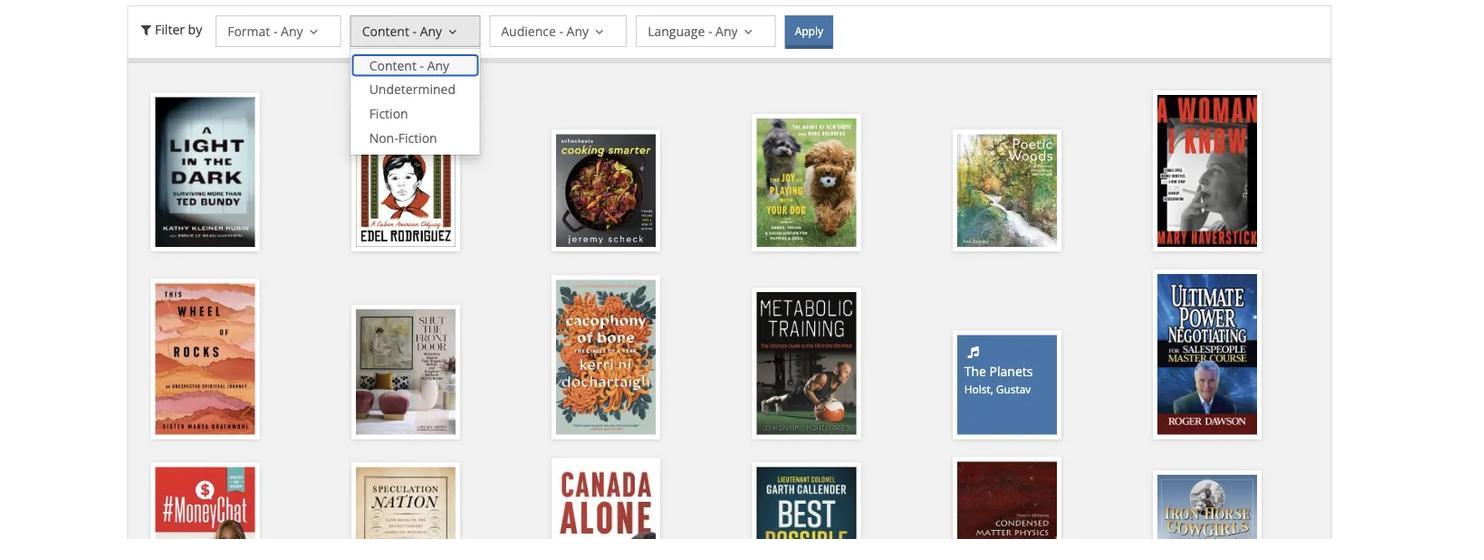 Task type: vqa. For each thing, say whether or not it's contained in the screenshot.
Trilogy,
no



Task type: describe. For each thing, give the bounding box(es) containing it.
undetermined link
[[351, 78, 479, 102]]

fiction link
[[351, 102, 479, 126]]

worm image
[[356, 113, 455, 247]]

content - any undetermined fiction non-fiction
[[369, 57, 456, 147]]

any for audience - any
[[567, 22, 589, 39]]

content - any
[[362, 22, 442, 39]]

- for content - any undetermined fiction non-fiction
[[420, 57, 424, 74]]

1 vertical spatial fiction
[[398, 129, 437, 147]]

undetermined
[[369, 81, 456, 98]]

holst,
[[964, 382, 993, 397]]

any for content - any
[[420, 22, 442, 39]]

by
[[188, 20, 202, 37]]

ultimate power negotiating for salespeople master course image
[[1158, 274, 1257, 435]]

content - any link
[[351, 53, 479, 78]]

planets
[[990, 363, 1033, 380]]

- for content - any
[[413, 22, 417, 39]]

apply
[[795, 23, 823, 38]]

language - any button
[[636, 15, 776, 47]]

format - any button
[[216, 15, 341, 47]]

- for audience - any
[[559, 22, 563, 39]]

iron horse cowgirls image
[[1158, 475, 1257, 540]]

the planets holst, gustav
[[964, 363, 1033, 397]]

language
[[648, 22, 705, 39]]

the
[[964, 363, 986, 380]]

content - any button
[[350, 15, 480, 47]]

any for language - any
[[716, 22, 738, 39]]

0 vertical spatial fiction
[[369, 105, 408, 122]]

content for content - any undetermined fiction non-fiction
[[369, 57, 417, 74]]



Task type: locate. For each thing, give the bounding box(es) containing it.
any up content - any link
[[420, 22, 442, 39]]

fiction up non-
[[369, 105, 408, 122]]

- inside language - any dropdown button
[[708, 22, 712, 39]]

the joy of playing with your dog image
[[757, 119, 856, 247]]

- up undetermined link
[[420, 57, 424, 74]]

speculation nation image
[[356, 468, 455, 540]]

1 vertical spatial content
[[369, 57, 417, 74]]

audience - any button
[[489, 15, 627, 47]]

audience
[[501, 22, 556, 39]]

filter
[[155, 20, 185, 37]]

language - any
[[648, 22, 738, 39]]

a light in the dark image
[[155, 97, 255, 247]]

poetic woods image
[[957, 135, 1057, 247]]

fiction
[[369, 105, 408, 122], [398, 129, 437, 147]]

music image
[[964, 343, 982, 360]]

- for format - any
[[273, 22, 278, 39]]

- inside content - any dropdown button
[[413, 22, 417, 39]]

- up content - any link
[[413, 22, 417, 39]]

- for language - any
[[708, 22, 712, 39]]

- right language
[[708, 22, 712, 39]]

metabolic training image
[[757, 293, 856, 435]]

- inside audience - any dropdown button
[[559, 22, 563, 39]]

filter by
[[155, 20, 202, 37]]

audience - any
[[501, 22, 589, 39]]

- inside format - any dropdown button
[[273, 22, 278, 39]]

filter image
[[137, 20, 155, 37]]

format - any
[[227, 22, 303, 39]]

content inside dropdown button
[[362, 22, 409, 39]]

condensed matter physics image
[[957, 462, 1057, 540]]

content
[[362, 22, 409, 39], [369, 57, 417, 74]]

content for content - any
[[362, 22, 409, 39]]

gustav
[[996, 382, 1031, 397]]

any right audience
[[567, 22, 589, 39]]

any
[[281, 22, 303, 39], [420, 22, 442, 39], [567, 22, 589, 39], [716, 22, 738, 39], [427, 57, 449, 74]]

content inside 'content - any undetermined fiction non-fiction'
[[369, 57, 417, 74]]

any right format
[[281, 22, 303, 39]]

cacophony of bone image
[[556, 280, 656, 435]]

- inside 'content - any undetermined fiction non-fiction'
[[420, 57, 424, 74]]

this wheel of rocks image
[[155, 284, 255, 435]]

any for format - any
[[281, 22, 303, 39]]

any up undetermined link
[[427, 57, 449, 74]]

any for content - any undetermined fiction non-fiction
[[427, 57, 449, 74]]

#moneychat image
[[155, 468, 255, 540]]

any inside 'content - any undetermined fiction non-fiction'
[[427, 57, 449, 74]]

a woman i know image
[[1158, 95, 1257, 247]]

fiction down fiction link
[[398, 129, 437, 147]]

content up content - any link
[[362, 22, 409, 39]]

- right audience
[[559, 22, 563, 39]]

format
[[227, 22, 270, 39]]

canada alone image
[[556, 463, 656, 540]]

cooking smarter image
[[556, 135, 656, 247]]

content up undetermined
[[369, 57, 417, 74]]

apply button
[[785, 15, 833, 49]]

non-fiction link
[[351, 126, 479, 150]]

any right language
[[716, 22, 738, 39]]

non-
[[369, 129, 398, 147]]

shut the front door image
[[356, 310, 455, 435]]

-
[[273, 22, 278, 39], [413, 22, 417, 39], [559, 22, 563, 39], [708, 22, 712, 39], [420, 57, 424, 74]]

0 vertical spatial content
[[362, 22, 409, 39]]

best possible outcome image
[[757, 468, 856, 540]]

- right format
[[273, 22, 278, 39]]



